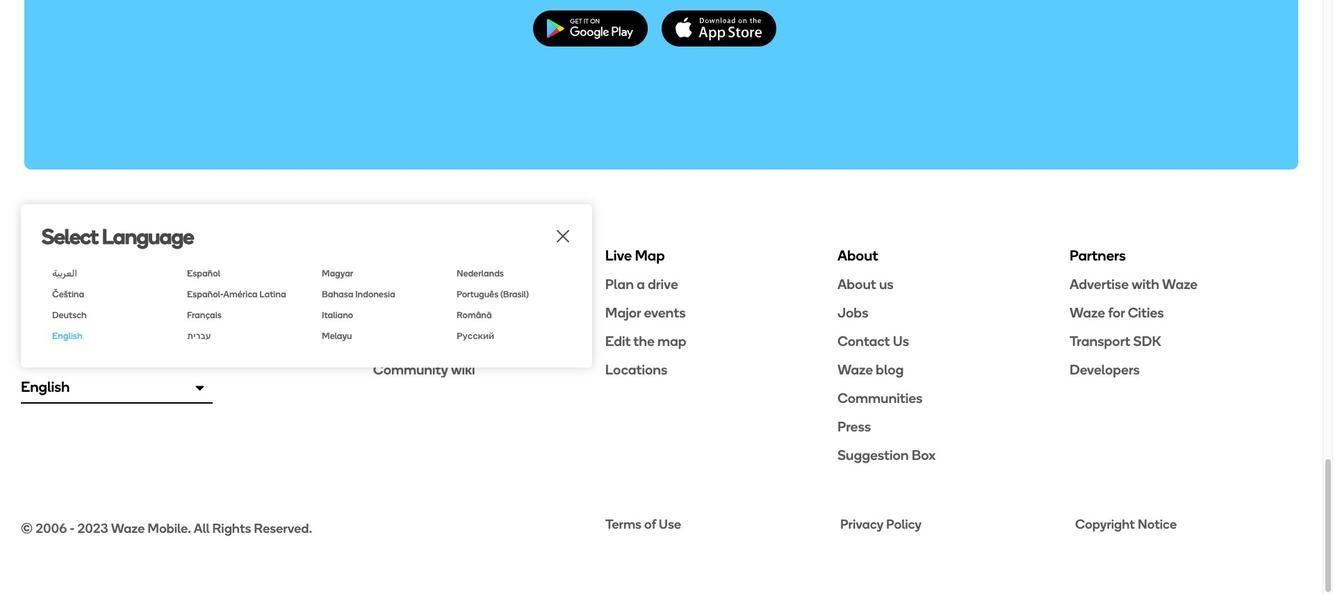 Task type: vqa. For each thing, say whether or not it's contained in the screenshot.
MAIN to the top
no



Task type: locate. For each thing, give the bounding box(es) containing it.
edit the map
[[606, 333, 687, 350]]

us
[[880, 276, 894, 293]]

עברית
[[187, 331, 211, 341]]

copyright
[[1076, 517, 1135, 533]]

waze up "waze for cities" link
[[1163, 276, 1198, 293]]

map down center
[[406, 305, 435, 321]]

press link
[[838, 418, 1070, 436]]

1 vertical spatial a
[[395, 305, 403, 321]]

communities
[[838, 390, 923, 407]]

terms of use link
[[606, 517, 832, 534]]

fix
[[373, 305, 392, 321]]

community forums
[[373, 333, 495, 350]]

english link down the traffic,
[[42, 326, 167, 347]]

cities
[[1128, 305, 1165, 321]]

who
[[21, 301, 47, 317]]

2023
[[77, 521, 108, 537]]

map for the
[[658, 333, 687, 350]]

about up about us
[[838, 247, 879, 264]]

english down deutsch
[[52, 331, 82, 341]]

1 horizontal spatial map
[[658, 333, 687, 350]]

2 community from the top
[[373, 362, 448, 378]]

español-américa latina
[[187, 289, 286, 300]]

0 vertical spatial english link
[[42, 326, 167, 347]]

locations link
[[606, 361, 838, 379]]

about us link
[[838, 276, 1070, 294]]

a for plan
[[637, 276, 645, 293]]

0 horizontal spatial map
[[406, 305, 435, 321]]

español-américa latina link
[[177, 284, 302, 305]]

a right "fix"
[[395, 305, 403, 321]]

čeština
[[52, 289, 84, 300]]

community for community wiki
[[373, 362, 448, 378]]

english down twitter icon
[[21, 378, 70, 396]]

0 vertical spatial about
[[838, 247, 879, 264]]

waze blog
[[838, 362, 904, 378]]

drive
[[648, 276, 678, 293]]

fix a map issue
[[373, 305, 469, 321]]

mobile.
[[148, 521, 191, 537]]

română link
[[446, 305, 572, 326]]

community
[[373, 333, 448, 350], [373, 362, 448, 378]]

-
[[70, 521, 75, 537]]

0 horizontal spatial a
[[395, 305, 403, 321]]

1 vertical spatial community
[[373, 362, 448, 378]]

1 vertical spatial map
[[658, 333, 687, 350]]

traffic,
[[79, 301, 119, 317]]

riders
[[161, 278, 194, 295]]

1 vertical spatial about
[[838, 276, 877, 293]]

map
[[406, 305, 435, 321], [658, 333, 687, 350]]

latina
[[260, 289, 286, 300]]

about up the jobs
[[838, 276, 877, 293]]

community down 'community forums'
[[373, 362, 448, 378]]

a right the plan in the left of the page
[[637, 276, 645, 293]]

events
[[644, 305, 686, 321]]

1 about from the top
[[838, 247, 879, 264]]

waze left for
[[1070, 305, 1106, 321]]

waze
[[1163, 276, 1198, 293], [1070, 305, 1106, 321], [838, 362, 873, 378], [111, 521, 145, 537]]

español link
[[177, 264, 302, 284]]

español
[[187, 268, 220, 279]]

a inside 'link'
[[637, 276, 645, 293]]

all
[[194, 521, 210, 537]]

help center link
[[373, 276, 606, 294]]

partners
[[1070, 247, 1126, 264]]

about for about
[[838, 247, 879, 264]]

1 vertical spatial english link
[[21, 371, 213, 404]]

english link down facebook icon
[[21, 371, 213, 404]]

locations
[[606, 362, 668, 378]]

{{ data.sidebar.logolink.text }} image
[[21, 246, 81, 261]]

us
[[893, 333, 910, 350]]

русский
[[457, 331, 495, 341]]

waze right 2023
[[111, 521, 145, 537]]

0 vertical spatial community
[[373, 333, 448, 350]]

privacy policy
[[841, 517, 922, 533]]

1 horizontal spatial a
[[637, 276, 645, 293]]

español-
[[187, 289, 223, 300]]

français link
[[177, 305, 302, 326]]

map for a
[[406, 305, 435, 321]]

nederlands link
[[446, 264, 572, 284]]

select
[[42, 225, 98, 250]]

0 vertical spatial english
[[52, 331, 82, 341]]

english
[[52, 331, 82, 341], [21, 378, 70, 396]]

magyar
[[322, 268, 353, 279]]

notice
[[1138, 517, 1177, 533]]

© 2006 - 2023 waze mobile. all rights reserved.
[[21, 521, 312, 537]]

drivers
[[94, 278, 133, 295]]

blog
[[876, 362, 904, 378]]

plan a drive
[[606, 276, 678, 293]]

fix a map issue link
[[373, 304, 606, 322]]

transport
[[1070, 333, 1131, 350]]

a for fix
[[395, 305, 403, 321]]

advertise with waze
[[1070, 276, 1198, 293]]

developers link
[[1070, 361, 1302, 379]]

140+
[[21, 278, 49, 295]]

map
[[635, 247, 665, 264]]

0 vertical spatial a
[[637, 276, 645, 293]]

1 community from the top
[[373, 333, 448, 350]]

map right the the
[[658, 333, 687, 350]]

copyright notice
[[1076, 517, 1177, 533]]

caret down image
[[196, 381, 204, 396]]

live
[[606, 247, 632, 264]]

0 vertical spatial map
[[406, 305, 435, 321]]

bahasa indonesia link
[[312, 284, 437, 305]]

2 about from the top
[[838, 276, 877, 293]]

română
[[457, 310, 492, 321]]

community down the fix a map issue
[[373, 333, 448, 350]]

community for community forums
[[373, 333, 448, 350]]



Task type: describe. For each thing, give the bounding box(es) containing it.
plan
[[606, 276, 634, 293]]

privacy policy link
[[841, 517, 1067, 534]]

contact us
[[838, 333, 910, 350]]

suggestion box link
[[838, 447, 1070, 465]]

terms of use
[[606, 517, 682, 533]]

reserved.
[[254, 521, 312, 537]]

box
[[912, 447, 936, 464]]

transport sdk link
[[1070, 333, 1302, 351]]

עברית link
[[177, 326, 302, 347]]

waze for cities
[[1070, 305, 1165, 321]]

of
[[645, 517, 656, 533]]

million
[[51, 278, 91, 295]]

with
[[1132, 276, 1160, 293]]

community forums link
[[373, 333, 606, 351]]

nederlands
[[457, 268, 504, 279]]

©
[[21, 521, 33, 537]]

about us
[[838, 276, 894, 293]]

américa
[[223, 289, 258, 300]]

too
[[121, 301, 141, 317]]

português (brasil) link
[[446, 284, 572, 305]]

العربية link
[[42, 264, 167, 284]]

waze down contact
[[838, 362, 873, 378]]

bahasa indonesia
[[322, 289, 395, 300]]

the
[[634, 333, 655, 350]]

italiano link
[[312, 305, 437, 326]]

waze blog link
[[838, 361, 1070, 379]]

hate
[[49, 301, 77, 317]]

العربية
[[52, 268, 77, 279]]

indonesia
[[355, 289, 395, 300]]

use
[[659, 517, 682, 533]]

about for about us
[[838, 276, 877, 293]]

major
[[606, 305, 641, 321]]

sdk
[[1134, 333, 1162, 350]]

1 vertical spatial english
[[21, 378, 70, 396]]

jobs link
[[838, 304, 1070, 322]]

advertise with waze link
[[1070, 276, 1302, 294]]

melayu link
[[312, 326, 437, 347]]

terms
[[606, 517, 642, 533]]

deutsch
[[52, 310, 87, 321]]

contact
[[838, 333, 890, 350]]

deutsch link
[[42, 305, 167, 326]]

2006
[[36, 521, 67, 537]]

edit
[[606, 333, 631, 350]]

major events link
[[606, 304, 838, 322]]

major events
[[606, 305, 686, 321]]

contact us link
[[838, 333, 1070, 351]]

français
[[187, 310, 222, 321]]

policy
[[887, 517, 922, 533]]

help
[[373, 276, 403, 293]]

help center
[[373, 276, 450, 293]]

facebook image
[[67, 334, 82, 350]]

community wiki
[[373, 362, 475, 378]]

wiki
[[451, 362, 475, 378]]

issue
[[438, 305, 469, 321]]

for
[[1109, 305, 1125, 321]]

twitter image
[[21, 334, 38, 348]]

press
[[838, 419, 871, 435]]

suggestion
[[838, 447, 909, 464]]

developers
[[1070, 362, 1140, 378]]

copyright notice link
[[1076, 517, 1302, 534]]

advertise
[[1070, 276, 1129, 293]]

and
[[135, 278, 159, 295]]

русский link
[[446, 326, 572, 347]]

select language
[[42, 225, 194, 250]]

čeština link
[[42, 284, 167, 305]]

language
[[102, 225, 194, 250]]

facebook link
[[67, 334, 82, 350]]

community wiki link
[[373, 361, 606, 379]]

140+ million drivers and riders who hate traffic, too
[[21, 278, 194, 317]]

forums
[[451, 333, 495, 350]]

suggestion box
[[838, 447, 936, 464]]

jobs
[[838, 305, 869, 321]]

live map
[[606, 247, 665, 264]]

twitter link
[[21, 334, 38, 348]]

edit the map link
[[606, 333, 838, 351]]

communities link
[[838, 390, 1070, 408]]

magyar link
[[312, 264, 437, 284]]



